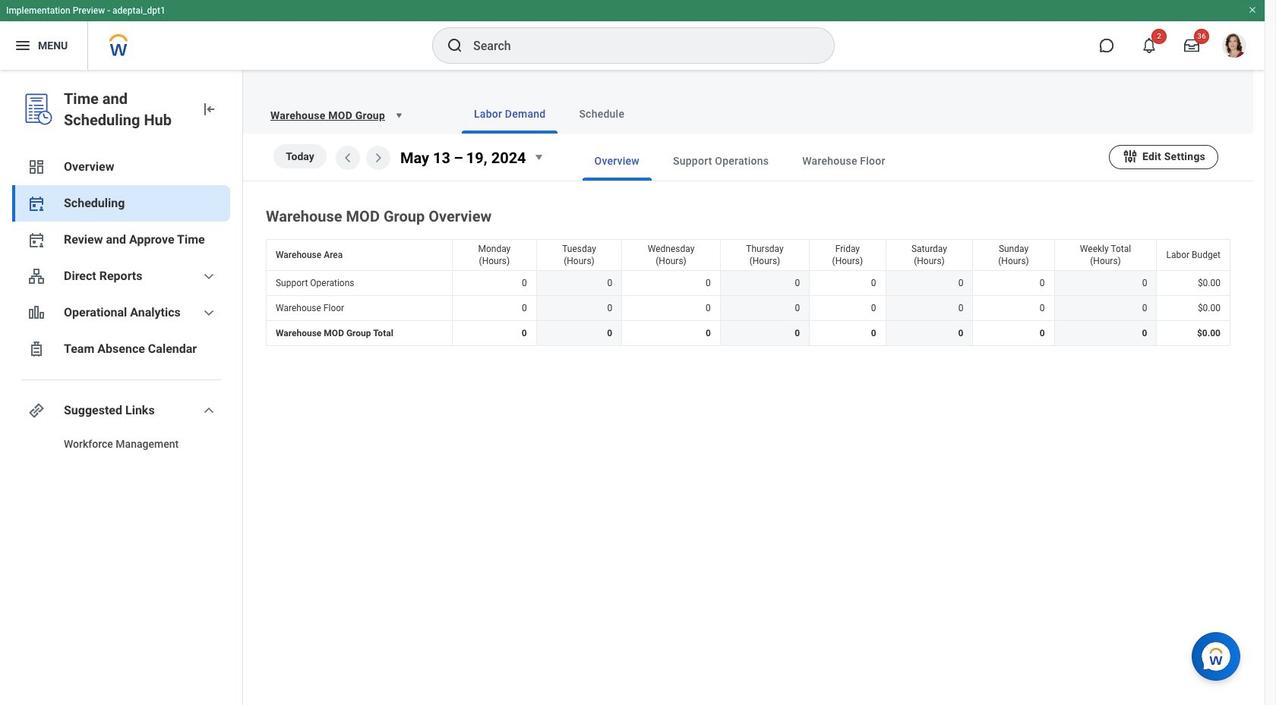 Task type: locate. For each thing, give the bounding box(es) containing it.
time and scheduling hub element
[[64, 88, 188, 131]]

justify image
[[14, 36, 32, 55]]

banner
[[0, 0, 1265, 70]]

view team image
[[27, 267, 46, 286]]

inbox large image
[[1184, 38, 1200, 53]]

tab list
[[432, 94, 1235, 134], [552, 141, 1109, 181]]

caret down small image
[[391, 108, 406, 123]]

2 chevron down small image from the top
[[200, 304, 218, 322]]

chevron down small image for view team icon on the left
[[200, 267, 218, 286]]

0 vertical spatial chevron down small image
[[200, 267, 218, 286]]

3 chevron down small image from the top
[[200, 402, 218, 420]]

2 vertical spatial chevron down small image
[[200, 402, 218, 420]]

1 vertical spatial tab list
[[552, 141, 1109, 181]]

1 chevron down small image from the top
[[200, 267, 218, 286]]

chevron down small image for the chart image
[[200, 304, 218, 322]]

chevron down small image for link image
[[200, 402, 218, 420]]

dashboard image
[[27, 158, 46, 176]]

tab panel
[[243, 134, 1254, 350]]

chevron right small image
[[369, 149, 387, 167]]

chevron down small image
[[200, 267, 218, 286], [200, 304, 218, 322], [200, 402, 218, 420]]

1 vertical spatial chevron down small image
[[200, 304, 218, 322]]

configure image
[[1122, 148, 1139, 164]]

calendar user solid image
[[27, 231, 46, 249]]



Task type: describe. For each thing, give the bounding box(es) containing it.
chevron left small image
[[339, 149, 357, 167]]

profile logan mcneil image
[[1222, 33, 1247, 61]]

caret down small image
[[529, 148, 547, 166]]

0 vertical spatial tab list
[[432, 94, 1235, 134]]

chart image
[[27, 304, 46, 322]]

link image
[[27, 402, 46, 420]]

notifications large image
[[1142, 38, 1157, 53]]

Search Workday  search field
[[473, 29, 803, 62]]

navigation pane region
[[0, 70, 243, 706]]

close environment banner image
[[1248, 5, 1257, 14]]

transformation import image
[[200, 100, 218, 119]]

search image
[[446, 36, 464, 55]]

calendar user solid image
[[27, 195, 46, 213]]

task timeoff image
[[27, 340, 46, 359]]



Task type: vqa. For each thing, say whether or not it's contained in the screenshot.
first calendar user solid image from the top
yes



